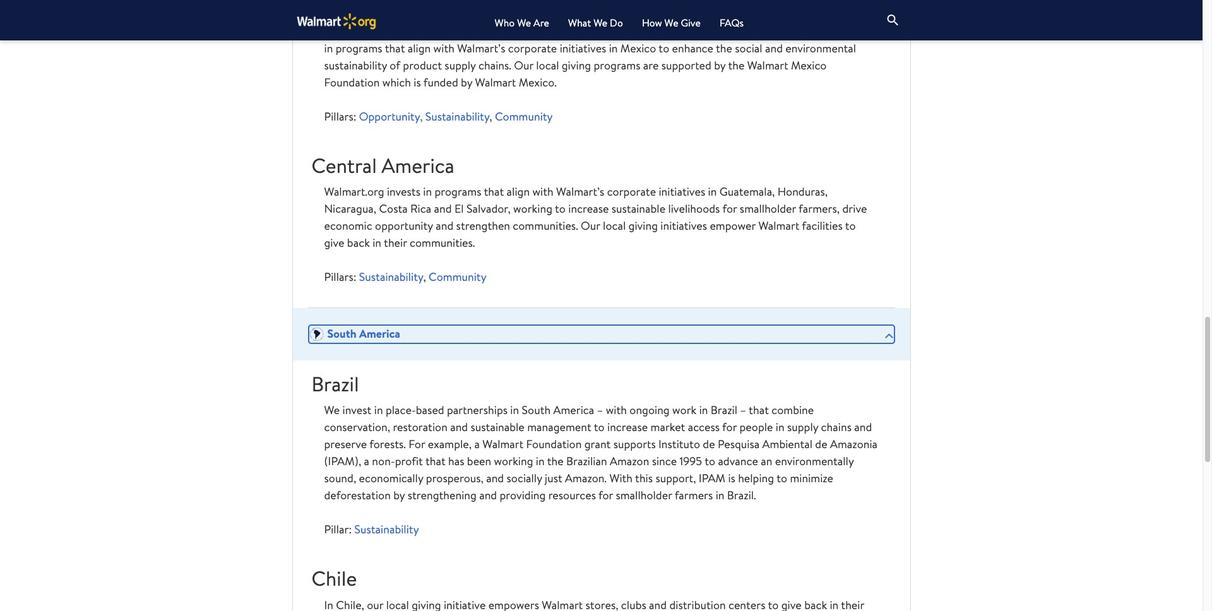 Task type: locate. For each thing, give the bounding box(es) containing it.
align up 'product'
[[408, 41, 431, 56]]

0 vertical spatial a
[[475, 437, 480, 453]]

0 vertical spatial invest
[[847, 23, 876, 39]]

2 walmart.org from the top
[[324, 184, 384, 200]]

1 vertical spatial america
[[359, 326, 401, 342]]

2 vertical spatial the
[[548, 454, 564, 470]]

0 vertical spatial walmart.org
[[324, 23, 384, 39]]

deforestation
[[324, 488, 391, 504]]

0 horizontal spatial market
[[582, 23, 617, 39]]

that up of at the top left of page
[[385, 41, 405, 56]]

livelihoods
[[669, 201, 720, 217]]

smallholder down 'this'
[[616, 488, 673, 504]]

sustainable down partnerships
[[471, 420, 525, 436]]

1 horizontal spatial walmart's
[[557, 184, 605, 200]]

pillars: up central
[[324, 109, 357, 125]]

a up been
[[475, 437, 480, 453]]

south up "management"
[[522, 403, 551, 418]]

working right salvador,
[[514, 201, 553, 217]]

for
[[409, 437, 425, 453]]

supply up "funded"
[[445, 58, 476, 73]]

0 horizontal spatial community link
[[429, 269, 490, 285]]

the down social
[[729, 58, 745, 73]]

communities. right the strengthen
[[513, 218, 579, 234]]

community link down 'mexico.'
[[495, 109, 556, 125]]

programs left the who
[[435, 23, 482, 39]]

invests inside walmart.org invests in programs working to improve market access for smallholder farmers. in addition, we invest in programs that align with walmart's corporate initiatives in mexico to enhance the social and environmental sustainability of product supply chains. our local giving programs are supported by the walmart mexico foundation which is funded by walmart mexico.
[[387, 23, 421, 39]]

0 vertical spatial corporate
[[508, 41, 557, 56]]

0 vertical spatial working
[[484, 23, 524, 39]]

access down work
[[688, 420, 720, 436]]

walmart.org up sustainability
[[324, 23, 384, 39]]

0 vertical spatial walmart's
[[458, 41, 506, 56]]

people
[[740, 420, 774, 436]]

working inside central america walmart.org invests in programs that align with walmart's corporate initiatives in guatemala, honduras, nicaragua, costa rica and el salvador, working to increase sustainable livelihoods for smallholder farmers, drive economic opportunity and strengthen communities. our local giving initiatives empower walmart facilities to give back in their communities.
[[514, 201, 553, 217]]

pillar:
[[324, 522, 352, 538]]

invests up the costa
[[387, 184, 421, 200]]

local inside walmart.org invests in programs working to improve market access for smallholder farmers. in addition, we invest in programs that align with walmart's corporate initiatives in mexico to enhance the social and environmental sustainability of product supply chains. our local giving programs are supported by the walmart mexico foundation which is funded by walmart mexico.
[[537, 58, 559, 73]]

1 vertical spatial sustainability
[[359, 269, 424, 285]]

1 vertical spatial community link
[[429, 269, 490, 285]]

has
[[449, 454, 465, 470]]

pillars:
[[324, 109, 357, 125], [324, 269, 357, 285]]

0 horizontal spatial a
[[364, 454, 370, 470]]

walmart.org invests in programs working to improve market access for smallholder farmers. in addition, we invest in programs that align with walmart's corporate initiatives in mexico to enhance the social and environmental sustainability of product supply chains. our local giving programs are supported by the walmart mexico foundation which is funded by walmart mexico.
[[324, 23, 876, 90]]

smallholder
[[671, 23, 728, 39], [740, 201, 797, 217], [616, 488, 673, 504]]

align up salvador,
[[507, 184, 530, 200]]

and down the in
[[766, 41, 783, 56]]

2 pillars: from the top
[[324, 269, 357, 285]]

are
[[644, 58, 659, 73]]

1 pillars: from the top
[[324, 109, 357, 125]]

sustainable inside brazil we invest in place-based partnerships in south america – with ongoing work in brazil – that combine conservation, restoration and sustainable management to increase market access for people in supply chains and preserve forests. for example, a walmart foundation grant supports instituto de pesquisa ambiental de amazonia (ipam), a non-profit that has been working in the brazilian amazon since 1995 to advance an environmentally sound, economically prosperous, and socially just amazon. with this support, ipam is helping to minimize deforestation by strengthening and providing resources for smallholder farmers in brazil.
[[471, 420, 525, 436]]

honduras,
[[778, 184, 828, 200]]

invest inside walmart.org invests in programs working to improve market access for smallholder farmers. in addition, we invest in programs that align with walmart's corporate initiatives in mexico to enhance the social and environmental sustainability of product supply chains. our local giving programs are supported by the walmart mexico foundation which is funded by walmart mexico.
[[847, 23, 876, 39]]

1 vertical spatial sustainability link
[[359, 269, 424, 285]]

sustainability
[[426, 109, 490, 125], [359, 269, 424, 285], [355, 522, 419, 538]]

2 – from the left
[[741, 403, 747, 418]]

is down 'product'
[[414, 75, 421, 90]]

home image
[[292, 12, 381, 30]]

access up are
[[620, 23, 652, 39]]

1 horizontal spatial giving
[[629, 218, 658, 234]]

sustainability link
[[426, 109, 490, 125], [359, 269, 424, 285], [355, 522, 419, 538]]

in left place-
[[374, 403, 383, 418]]

de up environmentally
[[816, 437, 828, 453]]

funded
[[424, 75, 458, 90]]

0 horizontal spatial de
[[703, 437, 716, 453]]

align
[[408, 41, 431, 56], [507, 184, 530, 200]]

foundation inside brazil we invest in place-based partnerships in south america – with ongoing work in brazil – that combine conservation, restoration and sustainable management to increase market access for people in supply chains and preserve forests. for example, a walmart foundation grant supports instituto de pesquisa ambiental de amazonia (ipam), a non-profit that has been working in the brazilian amazon since 1995 to advance an environmentally sound, economically prosperous, and socially just amazon. with this support, ipam is helping to minimize deforestation by strengthening and providing resources for smallholder farmers in brazil.
[[527, 437, 582, 453]]

advance
[[719, 454, 759, 470]]

supply inside brazil we invest in place-based partnerships in south america – with ongoing work in brazil – that combine conservation, restoration and sustainable management to increase market access for people in supply chains and preserve forests. for example, a walmart foundation grant supports instituto de pesquisa ambiental de amazonia (ipam), a non-profit that has been working in the brazilian amazon since 1995 to advance an environmentally sound, economically prosperous, and socially just amazon. with this support, ipam is helping to minimize deforestation by strengthening and providing resources for smallholder farmers in brazil.
[[788, 420, 819, 436]]

foundation inside walmart.org invests in programs working to improve market access for smallholder farmers. in addition, we invest in programs that align with walmart's corporate initiatives in mexico to enhance the social and environmental sustainability of product supply chains. our local giving programs are supported by the walmart mexico foundation which is funded by walmart mexico.
[[324, 75, 380, 90]]

1 horizontal spatial a
[[475, 437, 480, 453]]

smallholder down guatemala,
[[740, 201, 797, 217]]

in right back
[[373, 235, 382, 251]]

with
[[610, 471, 633, 487]]

initiatives up livelihoods
[[659, 184, 706, 200]]

1 horizontal spatial community link
[[495, 109, 556, 125]]

0 vertical spatial smallholder
[[671, 23, 728, 39]]

central america walmart.org invests in programs that align with walmart's corporate initiatives in guatemala, honduras, nicaragua, costa rica and el salvador, working to increase sustainable livelihoods for smallholder farmers, drive economic opportunity and strengthen communities. our local giving initiatives empower walmart facilities to give back in their communities.
[[312, 152, 868, 251]]

market inside brazil we invest in place-based partnerships in south america – with ongoing work in brazil – that combine conservation, restoration and sustainable management to increase market access for people in supply chains and preserve forests. for example, a walmart foundation grant supports instituto de pesquisa ambiental de amazonia (ipam), a non-profit that has been working in the brazilian amazon since 1995 to advance an environmentally sound, economically prosperous, and socially just amazon. with this support, ipam is helping to minimize deforestation by strengthening and providing resources for smallholder farmers in brazil.
[[651, 420, 686, 436]]

0 horizontal spatial invest
[[343, 403, 372, 418]]

0 vertical spatial align
[[408, 41, 431, 56]]

0 horizontal spatial supply
[[445, 58, 476, 73]]

strengthening
[[408, 488, 477, 504]]

1 vertical spatial a
[[364, 454, 370, 470]]

america
[[382, 152, 455, 180], [359, 326, 401, 342], [554, 403, 595, 418]]

market inside walmart.org invests in programs working to improve market access for smallholder farmers. in addition, we invest in programs that align with walmart's corporate initiatives in mexico to enhance the social and environmental sustainability of product supply chains. our local giving programs are supported by the walmart mexico foundation which is funded by walmart mexico.
[[582, 23, 617, 39]]

our inside walmart.org invests in programs working to improve market access for smallholder farmers. in addition, we invest in programs that align with walmart's corporate initiatives in mexico to enhance the social and environmental sustainability of product supply chains. our local giving programs are supported by the walmart mexico foundation which is funded by walmart mexico.
[[514, 58, 534, 73]]

america up rica
[[382, 152, 455, 180]]

0 horizontal spatial –
[[597, 403, 604, 418]]

programs up "el"
[[435, 184, 482, 200]]

we left give
[[665, 16, 679, 30]]

salvador,
[[467, 201, 511, 217]]

community down the strengthen
[[429, 269, 487, 285]]

0 horizontal spatial walmart's
[[458, 41, 506, 56]]

2 vertical spatial sustainability link
[[355, 522, 419, 538]]

2 horizontal spatial with
[[606, 403, 627, 418]]

,
[[490, 109, 493, 125], [424, 269, 426, 285]]

that up salvador,
[[484, 184, 504, 200]]

initiatives down livelihoods
[[661, 218, 708, 234]]

1 horizontal spatial foundation
[[527, 437, 582, 453]]

economic
[[324, 218, 373, 234]]

2 de from the left
[[816, 437, 828, 453]]

the left social
[[716, 41, 733, 56]]

with inside brazil we invest in place-based partnerships in south america – with ongoing work in brazil – that combine conservation, restoration and sustainable management to increase market access for people in supply chains and preserve forests. for example, a walmart foundation grant supports instituto de pesquisa ambiental de amazonia (ipam), a non-profit that has been working in the brazilian amazon since 1995 to advance an environmentally sound, economically prosperous, and socially just amazon. with this support, ipam is helping to minimize deforestation by strengthening and providing resources for smallholder farmers in brazil.
[[606, 403, 627, 418]]

1 horizontal spatial –
[[741, 403, 747, 418]]

instituto
[[659, 437, 701, 453]]

for
[[654, 23, 669, 39], [723, 201, 738, 217], [723, 420, 737, 436], [599, 488, 613, 504]]

invest up conservation,
[[343, 403, 372, 418]]

environmentally
[[776, 454, 854, 470]]

is inside walmart.org invests in programs working to improve market access for smallholder farmers. in addition, we invest in programs that align with walmart's corporate initiatives in mexico to enhance the social and environmental sustainability of product supply chains. our local giving programs are supported by the walmart mexico foundation which is funded by walmart mexico.
[[414, 75, 421, 90]]

0 vertical spatial market
[[582, 23, 617, 39]]

1 vertical spatial walmart.org
[[324, 184, 384, 200]]

1 vertical spatial walmart's
[[557, 184, 605, 200]]

smallholder up enhance
[[671, 23, 728, 39]]

foundation down "management"
[[527, 437, 582, 453]]

communities. down "el"
[[410, 235, 475, 251]]

south
[[328, 326, 357, 342], [522, 403, 551, 418]]

in
[[774, 23, 783, 39]]

working up socially
[[494, 454, 534, 470]]

1 horizontal spatial is
[[729, 471, 736, 487]]

1 horizontal spatial local
[[603, 218, 626, 234]]

is down the advance at bottom right
[[729, 471, 736, 487]]

america up "management"
[[554, 403, 595, 418]]

amazon
[[610, 454, 650, 470]]

1 vertical spatial supply
[[788, 420, 819, 436]]

facilities
[[802, 218, 843, 234]]

1 vertical spatial pillars:
[[324, 269, 357, 285]]

1 vertical spatial increase
[[608, 420, 648, 436]]

, down opportunity
[[424, 269, 426, 285]]

initiatives down what
[[560, 41, 607, 56]]

0 horizontal spatial foundation
[[324, 75, 380, 90]]

0 horizontal spatial align
[[408, 41, 431, 56]]

we left do
[[594, 16, 608, 30]]

1 vertical spatial with
[[533, 184, 554, 200]]

who
[[495, 16, 515, 30]]

the up just
[[548, 454, 564, 470]]

corporate
[[508, 41, 557, 56], [608, 184, 656, 200]]

south right img 2
[[328, 326, 357, 342]]

for left give
[[654, 23, 669, 39]]

1 horizontal spatial communities.
[[513, 218, 579, 234]]

1 horizontal spatial supply
[[788, 420, 819, 436]]

1 walmart.org from the top
[[324, 23, 384, 39]]

0 vertical spatial access
[[620, 23, 652, 39]]

initiatives
[[560, 41, 607, 56], [659, 184, 706, 200], [661, 218, 708, 234]]

working up "chains."
[[484, 23, 524, 39]]

el
[[455, 201, 464, 217]]

access inside brazil we invest in place-based partnerships in south america – with ongoing work in brazil – that combine conservation, restoration and sustainable management to increase market access for people in supply chains and preserve forests. for example, a walmart foundation grant supports instituto de pesquisa ambiental de amazonia (ipam), a non-profit that has been working in the brazilian amazon since 1995 to advance an environmentally sound, economically prosperous, and socially just amazon. with this support, ipam is helping to minimize deforestation by strengthening and providing resources for smallholder farmers in brazil.
[[688, 420, 720, 436]]

1 vertical spatial smallholder
[[740, 201, 797, 217]]

ipam
[[699, 471, 726, 487]]

0 vertical spatial giving
[[562, 58, 591, 73]]

2 vertical spatial smallholder
[[616, 488, 673, 504]]

sustainability down "funded"
[[426, 109, 490, 125]]

0 vertical spatial america
[[382, 152, 455, 180]]

0 horizontal spatial mexico
[[621, 41, 657, 56]]

brazil.
[[728, 488, 757, 504]]

1 vertical spatial foundation
[[527, 437, 582, 453]]

giving
[[562, 58, 591, 73], [629, 218, 658, 234]]

2 invests from the top
[[387, 184, 421, 200]]

walmart.org up the nicaragua,
[[324, 184, 384, 200]]

by
[[715, 58, 726, 73], [461, 75, 473, 90], [394, 488, 405, 504]]

sustainability link down deforestation
[[355, 522, 419, 538]]

in down do
[[609, 41, 618, 56]]

1 horizontal spatial brazil
[[711, 403, 738, 418]]

community
[[495, 109, 553, 125], [429, 269, 487, 285]]

we for who
[[517, 16, 531, 30]]

1 vertical spatial by
[[461, 75, 473, 90]]

supply down combine
[[788, 420, 819, 436]]

0 vertical spatial local
[[537, 58, 559, 73]]

america down "pillars: sustainability , community"
[[359, 326, 401, 342]]

pillars: for pillars: opportunity, sustainability , community
[[324, 109, 357, 125]]

1 vertical spatial giving
[[629, 218, 658, 234]]

1 horizontal spatial market
[[651, 420, 686, 436]]

mexico
[[621, 41, 657, 56], [792, 58, 827, 73]]

0 horizontal spatial local
[[537, 58, 559, 73]]

0 vertical spatial sustainable
[[612, 201, 666, 217]]

nicaragua,
[[324, 201, 377, 217]]

for inside central america walmart.org invests in programs that align with walmart's corporate initiatives in guatemala, honduras, nicaragua, costa rica and el salvador, working to increase sustainable livelihoods for smallholder farmers, drive economic opportunity and strengthen communities. our local giving initiatives empower walmart facilities to give back in their communities.
[[723, 201, 738, 217]]

for inside walmart.org invests in programs working to improve market access for smallholder farmers. in addition, we invest in programs that align with walmart's corporate initiatives in mexico to enhance the social and environmental sustainability of product supply chains. our local giving programs are supported by the walmart mexico foundation which is funded by walmart mexico.
[[654, 23, 669, 39]]

we
[[831, 23, 845, 39]]

corporate inside walmart.org invests in programs working to improve market access for smallholder farmers. in addition, we invest in programs that align with walmart's corporate initiatives in mexico to enhance the social and environmental sustainability of product supply chains. our local giving programs are supported by the walmart mexico foundation which is funded by walmart mexico.
[[508, 41, 557, 56]]

2 vertical spatial working
[[494, 454, 534, 470]]

an
[[761, 454, 773, 470]]

brazil up conservation,
[[312, 370, 359, 398]]

we inside popup button
[[517, 16, 531, 30]]

1 horizontal spatial align
[[507, 184, 530, 200]]

1 vertical spatial our
[[581, 218, 601, 234]]

community link down the strengthen
[[429, 269, 490, 285]]

brazil
[[312, 370, 359, 398], [711, 403, 738, 418]]

1 – from the left
[[597, 403, 604, 418]]

a left non-
[[364, 454, 370, 470]]

1 vertical spatial community
[[429, 269, 487, 285]]

0 horizontal spatial south
[[328, 326, 357, 342]]

in up ambiental
[[776, 420, 785, 436]]

1 invests from the top
[[387, 23, 421, 39]]

with inside central america walmart.org invests in programs that align with walmart's corporate initiatives in guatemala, honduras, nicaragua, costa rica and el salvador, working to increase sustainable livelihoods for smallholder farmers, drive economic opportunity and strengthen communities. our local giving initiatives empower walmart facilities to give back in their communities.
[[533, 184, 554, 200]]

chains.
[[479, 58, 512, 73]]

we
[[517, 16, 531, 30], [594, 16, 608, 30], [665, 16, 679, 30], [324, 403, 340, 418]]

place-
[[386, 403, 416, 418]]

sustainability down deforestation
[[355, 522, 419, 538]]

farmers,
[[799, 201, 840, 217]]

rica
[[411, 201, 432, 217]]

for down the with
[[599, 488, 613, 504]]

sustainability
[[324, 58, 387, 73]]

brazil up pesquisa
[[711, 403, 738, 418]]

we left the are
[[517, 16, 531, 30]]

is inside brazil we invest in place-based partnerships in south america – with ongoing work in brazil – that combine conservation, restoration and sustainable management to increase market access for people in supply chains and preserve forests. for example, a walmart foundation grant supports instituto de pesquisa ambiental de amazonia (ipam), a non-profit that has been working in the brazilian amazon since 1995 to advance an environmentally sound, economically prosperous, and socially just amazon. with this support, ipam is helping to minimize deforestation by strengthening and providing resources for smallholder farmers in brazil.
[[729, 471, 736, 487]]

we up conservation,
[[324, 403, 340, 418]]

smallholder inside brazil we invest in place-based partnerships in south america – with ongoing work in brazil – that combine conservation, restoration and sustainable management to increase market access for people in supply chains and preserve forests. for example, a walmart foundation grant supports instituto de pesquisa ambiental de amazonia (ipam), a non-profit that has been working in the brazilian amazon since 1995 to advance an environmentally sound, economically prosperous, and socially just amazon. with this support, ipam is helping to minimize deforestation by strengthening and providing resources for smallholder farmers in brazil.
[[616, 488, 673, 504]]

align inside walmart.org invests in programs working to improve market access for smallholder farmers. in addition, we invest in programs that align with walmart's corporate initiatives in mexico to enhance the social and environmental sustainability of product supply chains. our local giving programs are supported by the walmart mexico foundation which is funded by walmart mexico.
[[408, 41, 431, 56]]

1 horizontal spatial access
[[688, 420, 720, 436]]

0 vertical spatial invests
[[387, 23, 421, 39]]

by right supported
[[715, 58, 726, 73]]

america inside south america dropdown button
[[359, 326, 401, 342]]

1 vertical spatial corporate
[[608, 184, 656, 200]]

1 vertical spatial brazil
[[711, 403, 738, 418]]

for up empower
[[723, 201, 738, 217]]

1 vertical spatial is
[[729, 471, 736, 487]]

increase inside central america walmart.org invests in programs that align with walmart's corporate initiatives in guatemala, honduras, nicaragua, costa rica and el salvador, working to increase sustainable livelihoods for smallholder farmers, drive economic opportunity and strengthen communities. our local giving initiatives empower walmart facilities to give back in their communities.
[[569, 201, 609, 217]]

in right work
[[700, 403, 708, 418]]

in up rica
[[423, 184, 432, 200]]

0 vertical spatial south
[[328, 326, 357, 342]]

sustainability link down "funded"
[[426, 109, 490, 125]]

sustainability link down their
[[359, 269, 424, 285]]

1 vertical spatial align
[[507, 184, 530, 200]]

we inside brazil we invest in place-based partnerships in south america – with ongoing work in brazil – that combine conservation, restoration and sustainable management to increase market access for people in supply chains and preserve forests. for example, a walmart foundation grant supports instituto de pesquisa ambiental de amazonia (ipam), a non-profit that has been working in the brazilian amazon since 1995 to advance an environmentally sound, economically prosperous, and socially just amazon. with this support, ipam is helping to minimize deforestation by strengthening and providing resources for smallholder farmers in brazil.
[[324, 403, 340, 418]]

walmart inside brazil we invest in place-based partnerships in south america – with ongoing work in brazil – that combine conservation, restoration and sustainable management to increase market access for people in supply chains and preserve forests. for example, a walmart foundation grant supports instituto de pesquisa ambiental de amazonia (ipam), a non-profit that has been working in the brazilian amazon since 1995 to advance an environmentally sound, economically prosperous, and socially just amazon. with this support, ipam is helping to minimize deforestation by strengthening and providing resources for smallholder farmers in brazil.
[[483, 437, 524, 453]]

align inside central america walmart.org invests in programs that align with walmart's corporate initiatives in guatemala, honduras, nicaragua, costa rica and el salvador, working to increase sustainable livelihoods for smallholder farmers, drive economic opportunity and strengthen communities. our local giving initiatives empower walmart facilities to give back in their communities.
[[507, 184, 530, 200]]

1 vertical spatial south
[[522, 403, 551, 418]]

sustainability link for ,
[[359, 269, 424, 285]]

that inside central america walmart.org invests in programs that align with walmart's corporate initiatives in guatemala, honduras, nicaragua, costa rica and el salvador, working to increase sustainable livelihoods for smallholder farmers, drive economic opportunity and strengthen communities. our local giving initiatives empower walmart facilities to give back in their communities.
[[484, 184, 504, 200]]

de right instituto at bottom
[[703, 437, 716, 453]]

programs inside central america walmart.org invests in programs that align with walmart's corporate initiatives in guatemala, honduras, nicaragua, costa rica and el salvador, working to increase sustainable livelihoods for smallholder farmers, drive economic opportunity and strengthen communities. our local giving initiatives empower walmart facilities to give back in their communities.
[[435, 184, 482, 200]]

brazilian
[[567, 454, 608, 470]]

programs
[[435, 23, 482, 39], [336, 41, 383, 56], [594, 58, 641, 73], [435, 184, 482, 200]]

0 vertical spatial our
[[514, 58, 534, 73]]

0 horizontal spatial corporate
[[508, 41, 557, 56]]

local inside central america walmart.org invests in programs that align with walmart's corporate initiatives in guatemala, honduras, nicaragua, costa rica and el salvador, working to increase sustainable livelihoods for smallholder farmers, drive economic opportunity and strengthen communities. our local giving initiatives empower walmart facilities to give back in their communities.
[[603, 218, 626, 234]]

farmers.
[[730, 23, 771, 39]]

0 horizontal spatial community
[[429, 269, 487, 285]]

work
[[673, 403, 697, 418]]

economically
[[359, 471, 424, 487]]

foundation down sustainability
[[324, 75, 380, 90]]

0 horizontal spatial our
[[514, 58, 534, 73]]

ongoing
[[630, 403, 670, 418]]

with
[[434, 41, 455, 56], [533, 184, 554, 200], [606, 403, 627, 418]]

south inside brazil we invest in place-based partnerships in south america – with ongoing work in brazil – that combine conservation, restoration and sustainable management to increase market access for people in supply chains and preserve forests. for example, a walmart foundation grant supports instituto de pesquisa ambiental de amazonia (ipam), a non-profit that has been working in the brazilian amazon since 1995 to advance an environmentally sound, economically prosperous, and socially just amazon. with this support, ipam is helping to minimize deforestation by strengthening and providing resources for smallholder farmers in brazil.
[[522, 403, 551, 418]]

combine
[[772, 403, 814, 418]]

social
[[736, 41, 763, 56]]

access inside walmart.org invests in programs working to improve market access for smallholder farmers. in addition, we invest in programs that align with walmart's corporate initiatives in mexico to enhance the social and environmental sustainability of product supply chains. our local giving programs are supported by the walmart mexico foundation which is funded by walmart mexico.
[[620, 23, 652, 39]]

1 vertical spatial market
[[651, 420, 686, 436]]

pillars: down give
[[324, 269, 357, 285]]

0 vertical spatial ,
[[490, 109, 493, 125]]

1 vertical spatial access
[[688, 420, 720, 436]]

by right "funded"
[[461, 75, 473, 90]]

, down "chains."
[[490, 109, 493, 125]]

addition,
[[785, 23, 828, 39]]

that inside walmart.org invests in programs working to improve market access for smallholder farmers. in addition, we invest in programs that align with walmart's corporate initiatives in mexico to enhance the social and environmental sustainability of product supply chains. our local giving programs are supported by the walmart mexico foundation which is funded by walmart mexico.
[[385, 41, 405, 56]]

– up 'people'
[[741, 403, 747, 418]]

brazil we invest in place-based partnerships in south america – with ongoing work in brazil – that combine conservation, restoration and sustainable management to increase market access for people in supply chains and preserve forests. for example, a walmart foundation grant supports instituto de pesquisa ambiental de amazonia (ipam), a non-profit that has been working in the brazilian amazon since 1995 to advance an environmentally sound, economically prosperous, and socially just amazon. with this support, ipam is helping to minimize deforestation by strengthening and providing resources for smallholder farmers in brazil.
[[312, 370, 878, 504]]

1 horizontal spatial with
[[533, 184, 554, 200]]

invests
[[387, 23, 421, 39], [387, 184, 421, 200]]

– up grant
[[597, 403, 604, 418]]

1 horizontal spatial de
[[816, 437, 828, 453]]

working inside walmart.org invests in programs working to improve market access for smallholder farmers. in addition, we invest in programs that align with walmart's corporate initiatives in mexico to enhance the social and environmental sustainability of product supply chains. our local giving programs are supported by the walmart mexico foundation which is funded by walmart mexico.
[[484, 23, 524, 39]]

invests up of at the top left of page
[[387, 23, 421, 39]]

invest
[[847, 23, 876, 39], [343, 403, 372, 418]]

and left "el"
[[434, 201, 452, 217]]

of
[[390, 58, 401, 73]]

img 2 image
[[309, 327, 324, 342]]

invest right we
[[847, 23, 876, 39]]

0 horizontal spatial with
[[434, 41, 455, 56]]

that up 'people'
[[749, 403, 769, 418]]

1 de from the left
[[703, 437, 716, 453]]

walmart down social
[[748, 58, 789, 73]]

mexico up are
[[621, 41, 657, 56]]

0 vertical spatial initiatives
[[560, 41, 607, 56]]

walmart inside central america walmart.org invests in programs that align with walmart's corporate initiatives in guatemala, honduras, nicaragua, costa rica and el salvador, working to increase sustainable livelihoods for smallholder farmers, drive economic opportunity and strengthen communities. our local giving initiatives empower walmart facilities to give back in their communities.
[[759, 218, 800, 234]]

walmart up been
[[483, 437, 524, 453]]

helping
[[739, 471, 775, 487]]

mexico down environmental
[[792, 58, 827, 73]]

strengthen
[[456, 218, 510, 234]]

sustainable left livelihoods
[[612, 201, 666, 217]]

0 vertical spatial pillars:
[[324, 109, 357, 125]]

supports
[[614, 437, 656, 453]]

0 vertical spatial brazil
[[312, 370, 359, 398]]

local
[[537, 58, 559, 73], [603, 218, 626, 234]]

community down 'mexico.'
[[495, 109, 553, 125]]

1 horizontal spatial south
[[522, 403, 551, 418]]

0 horizontal spatial giving
[[562, 58, 591, 73]]

communities.
[[513, 218, 579, 234], [410, 235, 475, 251]]

0 horizontal spatial brazil
[[312, 370, 359, 398]]

0 vertical spatial with
[[434, 41, 455, 56]]

america inside central america walmart.org invests in programs that align with walmart's corporate initiatives in guatemala, honduras, nicaragua, costa rica and el salvador, working to increase sustainable livelihoods for smallholder farmers, drive economic opportunity and strengthen communities. our local giving initiatives empower walmart facilities to give back in their communities.
[[382, 152, 455, 180]]



Task type: describe. For each thing, give the bounding box(es) containing it.
support,
[[656, 471, 697, 487]]

walmart down "chains."
[[475, 75, 516, 90]]

environmental
[[786, 41, 857, 56]]

amazonia
[[831, 437, 878, 453]]

non-
[[372, 454, 395, 470]]

walmart.org inside central america walmart.org invests in programs that align with walmart's corporate initiatives in guatemala, honduras, nicaragua, costa rica and el salvador, working to increase sustainable livelihoods for smallholder farmers, drive economic opportunity and strengthen communities. our local giving initiatives empower walmart facilities to give back in their communities.
[[324, 184, 384, 200]]

smallholder inside central america walmart.org invests in programs that align with walmart's corporate initiatives in guatemala, honduras, nicaragua, costa rica and el salvador, working to increase sustainable livelihoods for smallholder farmers, drive economic opportunity and strengthen communities. our local giving initiatives empower walmart facilities to give back in their communities.
[[740, 201, 797, 217]]

that left the has at bottom left
[[426, 454, 446, 470]]

central
[[312, 152, 377, 180]]

giving inside walmart.org invests in programs working to improve market access for smallholder farmers. in addition, we invest in programs that align with walmart's corporate initiatives in mexico to enhance the social and environmental sustainability of product supply chains. our local giving programs are supported by the walmart mexico foundation which is funded by walmart mexico.
[[562, 58, 591, 73]]

drive
[[843, 201, 868, 217]]

1 vertical spatial communities.
[[410, 235, 475, 251]]

programs up sustainability
[[336, 41, 383, 56]]

their
[[384, 235, 407, 251]]

and inside walmart.org invests in programs working to improve market access for smallholder farmers. in addition, we invest in programs that align with walmart's corporate initiatives in mexico to enhance the social and environmental sustainability of product supply chains. our local giving programs are supported by the walmart mexico foundation which is funded by walmart mexico.
[[766, 41, 783, 56]]

invest inside brazil we invest in place-based partnerships in south america – with ongoing work in brazil – that combine conservation, restoration and sustainable management to increase market access for people in supply chains and preserve forests. for example, a walmart foundation grant supports instituto de pesquisa ambiental de amazonia (ipam), a non-profit that has been working in the brazilian amazon since 1995 to advance an environmentally sound, economically prosperous, and socially just amazon. with this support, ipam is helping to minimize deforestation by strengthening and providing resources for smallholder farmers in brazil.
[[343, 403, 372, 418]]

1 vertical spatial initiatives
[[659, 184, 706, 200]]

with inside walmart.org invests in programs working to improve market access for smallholder farmers. in addition, we invest in programs that align with walmart's corporate initiatives in mexico to enhance the social and environmental sustainability of product supply chains. our local giving programs are supported by the walmart mexico foundation which is funded by walmart mexico.
[[434, 41, 455, 56]]

by inside brazil we invest in place-based partnerships in south america – with ongoing work in brazil – that combine conservation, restoration and sustainable management to increase market access for people in supply chains and preserve forests. for example, a walmart foundation grant supports instituto de pesquisa ambiental de amazonia (ipam), a non-profit that has been working in the brazilian amazon since 1995 to advance an environmentally sound, economically prosperous, and socially just amazon. with this support, ipam is helping to minimize deforestation by strengthening and providing resources for smallholder farmers in brazil.
[[394, 488, 405, 504]]

this
[[636, 471, 653, 487]]

walmart.org inside walmart.org invests in programs working to improve market access for smallholder farmers. in addition, we invest in programs that align with walmart's corporate initiatives in mexico to enhance the social and environmental sustainability of product supply chains. our local giving programs are supported by the walmart mexico foundation which is funded by walmart mexico.
[[324, 23, 384, 39]]

give
[[681, 16, 701, 30]]

pillars: opportunity, sustainability , community
[[324, 109, 556, 125]]

1 vertical spatial mexico
[[792, 58, 827, 73]]

opportunity
[[375, 218, 433, 234]]

1995
[[680, 454, 703, 470]]

in down home image in the left top of the page
[[324, 41, 333, 56]]

sustainable inside central america walmart.org invests in programs that align with walmart's corporate initiatives in guatemala, honduras, nicaragua, costa rica and el salvador, working to increase sustainable livelihoods for smallholder farmers, drive economic opportunity and strengthen communities. our local giving initiatives empower walmart facilities to give back in their communities.
[[612, 201, 666, 217]]

pesquisa
[[718, 437, 760, 453]]

initiatives inside walmart.org invests in programs working to improve market access for smallholder farmers. in addition, we invest in programs that align with walmart's corporate initiatives in mexico to enhance the social and environmental sustainability of product supply chains. our local giving programs are supported by the walmart mexico foundation which is funded by walmart mexico.
[[560, 41, 607, 56]]

sound,
[[324, 471, 356, 487]]

for up pesquisa
[[723, 420, 737, 436]]

1 horizontal spatial community
[[495, 109, 553, 125]]

providing
[[500, 488, 546, 504]]

and up amazonia at the bottom right of page
[[855, 420, 873, 436]]

south inside dropdown button
[[328, 326, 357, 342]]

in up livelihoods
[[709, 184, 717, 200]]

working inside brazil we invest in place-based partnerships in south america – with ongoing work in brazil – that combine conservation, restoration and sustainable management to increase market access for people in supply chains and preserve forests. for example, a walmart foundation grant supports instituto de pesquisa ambiental de amazonia (ipam), a non-profit that has been working in the brazilian amazon since 1995 to advance an environmentally sound, economically prosperous, and socially just amazon. with this support, ipam is helping to minimize deforestation by strengthening and providing resources for smallholder farmers in brazil.
[[494, 454, 534, 470]]

2 horizontal spatial by
[[715, 58, 726, 73]]

(ipam),
[[324, 454, 362, 470]]

improve
[[539, 23, 580, 39]]

preserve
[[324, 437, 367, 453]]

chile
[[312, 565, 357, 593]]

how we give button
[[642, 15, 701, 30]]

costa
[[379, 201, 408, 217]]

what we do
[[569, 16, 623, 30]]

south america button
[[308, 325, 896, 344]]

what we do button
[[569, 15, 623, 30]]

walmart's inside walmart.org invests in programs working to improve market access for smallholder farmers. in addition, we invest in programs that align with walmart's corporate initiatives in mexico to enhance the social and environmental sustainability of product supply chains. our local giving programs are supported by the walmart mexico foundation which is funded by walmart mexico.
[[458, 41, 506, 56]]

based
[[416, 403, 445, 418]]

do
[[610, 16, 623, 30]]

we for what
[[594, 16, 608, 30]]

and left providing
[[480, 488, 497, 504]]

opportunity,
[[359, 109, 423, 125]]

restoration
[[393, 420, 448, 436]]

supported
[[662, 58, 712, 73]]

0 horizontal spatial ,
[[424, 269, 426, 285]]

we for brazil
[[324, 403, 340, 418]]

0 vertical spatial sustainability
[[426, 109, 490, 125]]

america inside brazil we invest in place-based partnerships in south america – with ongoing work in brazil – that combine conservation, restoration and sustainable management to increase market access for people in supply chains and preserve forests. for example, a walmart foundation grant supports instituto de pesquisa ambiental de amazonia (ipam), a non-profit that has been working in the brazilian amazon since 1995 to advance an environmentally sound, economically prosperous, and socially just amazon. with this support, ipam is helping to minimize deforestation by strengthening and providing resources for smallholder farmers in brazil.
[[554, 403, 595, 418]]

0 vertical spatial the
[[716, 41, 733, 56]]

0 vertical spatial mexico
[[621, 41, 657, 56]]

the inside brazil we invest in place-based partnerships in south america – with ongoing work in brazil – that combine conservation, restoration and sustainable management to increase market access for people in supply chains and preserve forests. for example, a walmart foundation grant supports instituto de pesquisa ambiental de amazonia (ipam), a non-profit that has been working in the brazilian amazon since 1995 to advance an environmentally sound, economically prosperous, and socially just amazon. with this support, ipam is helping to minimize deforestation by strengthening and providing resources for smallholder farmers in brazil.
[[548, 454, 564, 470]]

profit
[[395, 454, 423, 470]]

empower
[[710, 218, 756, 234]]

pillar: sustainability
[[324, 522, 419, 538]]

programs left are
[[594, 58, 641, 73]]

and up example, in the bottom left of the page
[[451, 420, 468, 436]]

conservation,
[[324, 420, 390, 436]]

corporate inside central america walmart.org invests in programs that align with walmart's corporate initiatives in guatemala, honduras, nicaragua, costa rica and el salvador, working to increase sustainable livelihoods for smallholder farmers, drive economic opportunity and strengthen communities. our local giving initiatives empower walmart facilities to give back in their communities.
[[608, 184, 656, 200]]

america for central
[[382, 152, 455, 180]]

and left the strengthen
[[436, 218, 454, 234]]

socially
[[507, 471, 543, 487]]

how we give
[[642, 16, 701, 30]]

in down ipam
[[716, 488, 725, 504]]

in up socially
[[536, 454, 545, 470]]

what
[[569, 16, 592, 30]]

been
[[467, 454, 492, 470]]

faqs
[[720, 16, 744, 30]]

1 horizontal spatial by
[[461, 75, 473, 90]]

back
[[347, 235, 370, 251]]

who we are
[[495, 16, 550, 30]]

1 horizontal spatial ,
[[490, 109, 493, 125]]

south america
[[328, 326, 401, 342]]

resources
[[549, 488, 596, 504]]

product
[[403, 58, 442, 73]]

supply inside walmart.org invests in programs working to improve market access for smallholder farmers. in addition, we invest in programs that align with walmart's corporate initiatives in mexico to enhance the social and environmental sustainability of product supply chains. our local giving programs are supported by the walmart mexico foundation which is funded by walmart mexico.
[[445, 58, 476, 73]]

minimize
[[791, 471, 834, 487]]

ambiental
[[763, 437, 813, 453]]

pillars: sustainability , community
[[324, 269, 490, 285]]

are
[[534, 16, 550, 30]]

mexico.
[[519, 75, 557, 90]]

chains
[[822, 420, 852, 436]]

our inside central america walmart.org invests in programs that align with walmart's corporate initiatives in guatemala, honduras, nicaragua, costa rica and el salvador, working to increase sustainable livelihoods for smallholder farmers, drive economic opportunity and strengthen communities. our local giving initiatives empower walmart facilities to give back in their communities.
[[581, 218, 601, 234]]

0 vertical spatial communities.
[[513, 218, 579, 234]]

amazon.
[[565, 471, 607, 487]]

just
[[545, 471, 563, 487]]

search
[[886, 13, 901, 28]]

opportunity, link
[[359, 109, 423, 125]]

walmart's inside central america walmart.org invests in programs that align with walmart's corporate initiatives in guatemala, honduras, nicaragua, costa rica and el salvador, working to increase sustainable livelihoods for smallholder farmers, drive economic opportunity and strengthen communities. our local giving initiatives empower walmart facilities to give back in their communities.
[[557, 184, 605, 200]]

america for south
[[359, 326, 401, 342]]

in right partnerships
[[511, 403, 519, 418]]

2 vertical spatial initiatives
[[661, 218, 708, 234]]

faqs link
[[720, 15, 744, 30]]

enhance
[[673, 41, 714, 56]]

invests inside central america walmart.org invests in programs that align with walmart's corporate initiatives in guatemala, honduras, nicaragua, costa rica and el salvador, working to increase sustainable livelihoods for smallholder farmers, drive economic opportunity and strengthen communities. our local giving initiatives empower walmart facilities to give back in their communities.
[[387, 184, 421, 200]]

in up 'product'
[[423, 23, 432, 39]]

we for how
[[665, 16, 679, 30]]

sustainability for pillar: sustainability
[[355, 522, 419, 538]]

management
[[528, 420, 592, 436]]

example,
[[428, 437, 472, 453]]

sustainability for pillars: sustainability , community
[[359, 269, 424, 285]]

1 vertical spatial the
[[729, 58, 745, 73]]

guatemala,
[[720, 184, 775, 200]]

and down been
[[487, 471, 504, 487]]

who we are button
[[495, 15, 550, 30]]

pillars: for pillars: sustainability , community
[[324, 269, 357, 285]]

sustainability link for pillar: sustainability
[[355, 522, 419, 538]]

increase inside brazil we invest in place-based partnerships in south america – with ongoing work in brazil – that combine conservation, restoration and sustainable management to increase market access for people in supply chains and preserve forests. for example, a walmart foundation grant supports instituto de pesquisa ambiental de amazonia (ipam), a non-profit that has been working in the brazilian amazon since 1995 to advance an environmentally sound, economically prosperous, and socially just amazon. with this support, ipam is helping to minimize deforestation by strengthening and providing resources for smallholder farmers in brazil.
[[608, 420, 648, 436]]

giving inside central america walmart.org invests in programs that align with walmart's corporate initiatives in guatemala, honduras, nicaragua, costa rica and el salvador, working to increase sustainable livelihoods for smallholder farmers, drive economic opportunity and strengthen communities. our local giving initiatives empower walmart facilities to give back in their communities.
[[629, 218, 658, 234]]

0 vertical spatial sustainability link
[[426, 109, 490, 125]]

south america link
[[293, 315, 911, 355]]

grant
[[585, 437, 611, 453]]

give
[[324, 235, 345, 251]]

which
[[383, 75, 411, 90]]

partnerships
[[447, 403, 508, 418]]

smallholder inside walmart.org invests in programs working to improve market access for smallholder farmers. in addition, we invest in programs that align with walmart's corporate initiatives in mexico to enhance the social and environmental sustainability of product supply chains. our local giving programs are supported by the walmart mexico foundation which is funded by walmart mexico.
[[671, 23, 728, 39]]

prosperous,
[[426, 471, 484, 487]]



Task type: vqa. For each thing, say whether or not it's contained in the screenshot.
recovery
no



